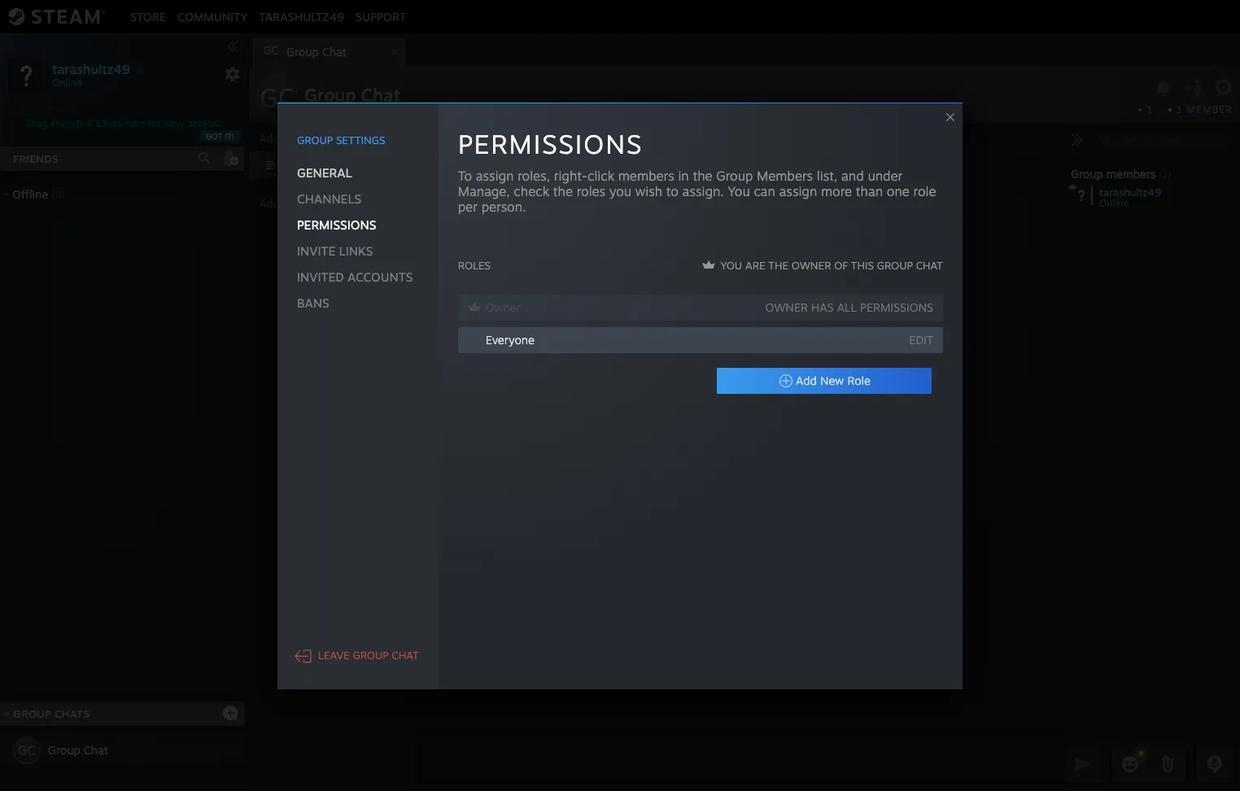 Task type: describe. For each thing, give the bounding box(es) containing it.
group members
[[1071, 167, 1157, 181]]

links
[[339, 243, 373, 258]]

roles
[[458, 258, 491, 272]]

Filter by Name text field
[[1094, 130, 1234, 151]]

1 vertical spatial gc
[[260, 81, 295, 114]]

create a group chat image
[[222, 705, 239, 721]]

general
[[297, 165, 352, 180]]

0 horizontal spatial the
[[553, 183, 573, 199]]

here
[[125, 117, 145, 129]]

assign.
[[683, 183, 724, 199]]

group chats
[[13, 708, 90, 721]]

0 vertical spatial group chat
[[304, 84, 401, 106]]

list,
[[817, 167, 838, 184]]

settings
[[336, 133, 385, 146]]

add for add text channel
[[259, 131, 280, 145]]

can
[[754, 183, 776, 199]]

community link
[[172, 9, 253, 23]]

0 vertical spatial chats
[[96, 117, 122, 129]]

0 vertical spatial permissions
[[458, 127, 643, 160]]

group inside to assign roles, right-click members in the group members list, and under manage, check the roles you wish to assign. you can assign more than one role per person.
[[717, 167, 753, 184]]

home
[[280, 157, 313, 171]]

chat right leave
[[392, 649, 419, 662]]

bans
[[297, 295, 329, 311]]

1 members from the left
[[1107, 167, 1157, 181]]

role
[[848, 373, 871, 387]]

to
[[458, 167, 472, 184]]

in
[[679, 167, 689, 184]]

per
[[458, 198, 478, 215]]

online
[[1100, 197, 1130, 209]]

2 vertical spatial gc
[[18, 743, 36, 759]]

roles,
[[518, 167, 550, 184]]

this
[[851, 258, 874, 272]]

send special image
[[1159, 755, 1178, 774]]

drag friends & chats here for easy access
[[26, 117, 218, 129]]

leave group chat
[[318, 649, 419, 662]]

1 vertical spatial permissions
[[297, 217, 376, 232]]

1 horizontal spatial tarashultz49
[[259, 9, 344, 23]]

member
[[1187, 103, 1233, 116]]

store link
[[125, 9, 172, 23]]

manage group chat settings image
[[1216, 79, 1236, 100]]

invite a friend to this group chat image
[[1185, 77, 1205, 98]]

drag
[[26, 117, 48, 129]]

easy
[[164, 117, 185, 129]]

one
[[887, 183, 910, 199]]

chat
[[916, 258, 944, 272]]

2023
[[658, 144, 678, 153]]

1 for 1
[[1147, 103, 1153, 116]]

support
[[356, 9, 406, 23]]

new
[[821, 373, 844, 387]]

add new role
[[796, 373, 871, 387]]

invited
[[297, 269, 344, 285]]

0 horizontal spatial chats
[[54, 708, 90, 721]]

owner
[[792, 258, 832, 272]]

to assign roles, right-click members in the group members list, and under manage, check the roles you wish to assign. you can assign more than one role per person.
[[458, 167, 937, 215]]

support link
[[350, 9, 412, 23]]

17,
[[644, 144, 655, 153]]

accounts
[[348, 269, 413, 285]]

collapse chats list image
[[0, 711, 19, 717]]

you
[[610, 183, 632, 199]]

you inside to assign roles, right-click members in the group members list, and under manage, check the roles you wish to assign. you can assign more than one role per person.
[[728, 183, 750, 199]]

click
[[588, 167, 615, 184]]

search my friends list image
[[197, 151, 212, 165]]

wish
[[636, 183, 663, 199]]

under
[[868, 167, 903, 184]]



Task type: locate. For each thing, give the bounding box(es) containing it.
1 horizontal spatial permissions
[[458, 127, 643, 160]]

1 horizontal spatial the
[[693, 167, 713, 184]]

role
[[914, 183, 937, 199]]

0 horizontal spatial permissions
[[297, 217, 376, 232]]

to
[[667, 183, 679, 199]]

members up tarashultz49 online
[[1107, 167, 1157, 181]]

friday, november 17, 2023
[[575, 144, 678, 153]]

tarashultz49 link
[[253, 9, 350, 23]]

the right in
[[693, 167, 713, 184]]

chat down close this tab image
[[361, 84, 401, 106]]

members down 17,
[[619, 167, 675, 184]]

2 vertical spatial add
[[796, 373, 817, 387]]

add for add new role
[[796, 373, 817, 387]]

gc down collapse chats list image
[[18, 743, 36, 759]]

group chat down group chats
[[48, 743, 108, 757]]

1 horizontal spatial assign
[[780, 183, 818, 199]]

the right are
[[769, 258, 789, 272]]

permissions
[[458, 127, 643, 160], [297, 217, 376, 232]]

access
[[188, 117, 218, 129]]

2 vertical spatial tarashultz49
[[1100, 186, 1162, 199]]

roles
[[577, 183, 606, 199]]

manage notification settings image
[[1154, 79, 1175, 97]]

1 horizontal spatial members
[[1107, 167, 1157, 181]]

1 1 from the left
[[1147, 103, 1153, 116]]

add inside button
[[796, 373, 817, 387]]

you are the owner of this group chat
[[721, 258, 944, 272]]

1 vertical spatial chats
[[54, 708, 90, 721]]

assign right can in the top right of the page
[[780, 183, 818, 199]]

1 horizontal spatial chats
[[96, 117, 122, 129]]

1 vertical spatial channel
[[316, 196, 359, 210]]

1 member
[[1177, 103, 1233, 116]]

1 up the filter by name text field
[[1147, 103, 1153, 116]]

add a friend image
[[221, 149, 239, 167]]

add left voice
[[259, 196, 280, 210]]

add
[[259, 131, 280, 145], [259, 196, 280, 210], [796, 373, 817, 387]]

chats right collapse chats list image
[[54, 708, 90, 721]]

2 horizontal spatial the
[[769, 258, 789, 272]]

manage,
[[458, 183, 510, 199]]

more
[[821, 183, 852, 199]]

channel
[[309, 131, 352, 145], [316, 196, 359, 210]]

0 horizontal spatial tarashultz49
[[52, 61, 130, 77]]

friends
[[51, 117, 84, 129], [13, 152, 58, 165]]

for
[[148, 117, 161, 129]]

gc
[[263, 43, 279, 57], [260, 81, 295, 114], [18, 743, 36, 759]]

chats
[[96, 117, 122, 129], [54, 708, 90, 721]]

0 vertical spatial gc
[[263, 43, 279, 57]]

add for add voice channel
[[259, 196, 280, 210]]

unpin channel list image
[[384, 127, 405, 148]]

tarashultz49 up gc group chat
[[259, 9, 344, 23]]

1 horizontal spatial group chat
[[304, 84, 401, 106]]

group
[[877, 258, 913, 272]]

chat down group chats
[[84, 743, 108, 757]]

0 horizontal spatial assign
[[476, 167, 514, 184]]

channel down general
[[316, 196, 359, 210]]

tarashultz49
[[259, 9, 344, 23], [52, 61, 130, 77], [1100, 186, 1162, 199]]

1 for 1 member
[[1177, 103, 1184, 116]]

add text channel
[[259, 131, 352, 145]]

invite links
[[297, 243, 373, 258]]

channel up general
[[309, 131, 352, 145]]

tarashultz49 online
[[1100, 186, 1162, 209]]

gc down the tarashultz49 link
[[263, 43, 279, 57]]

than
[[856, 183, 883, 199]]

and
[[842, 167, 864, 184]]

group
[[287, 45, 319, 59], [304, 84, 356, 106], [297, 133, 333, 146], [1071, 167, 1104, 181], [717, 167, 753, 184], [353, 649, 389, 662], [13, 708, 51, 721], [48, 743, 80, 757]]

friends left the &
[[51, 117, 84, 129]]

&
[[86, 117, 94, 129]]

permissions up roles,
[[458, 127, 643, 160]]

None text field
[[417, 744, 1062, 785]]

2 horizontal spatial tarashultz49
[[1100, 186, 1162, 199]]

the
[[693, 167, 713, 184], [553, 183, 573, 199], [769, 258, 789, 272]]

you left are
[[721, 258, 743, 272]]

of
[[835, 258, 848, 272]]

add voice channel
[[259, 196, 359, 210]]

person.
[[482, 198, 526, 215]]

store
[[130, 9, 166, 23]]

tarashultz49 up the &
[[52, 61, 130, 77]]

are
[[746, 258, 766, 272]]

1 vertical spatial friends
[[13, 152, 58, 165]]

you
[[728, 183, 750, 199], [721, 258, 743, 272]]

submit image
[[1073, 754, 1094, 775]]

edit
[[910, 333, 934, 346]]

0 vertical spatial channel
[[309, 131, 352, 145]]

members
[[757, 167, 813, 184]]

friday,
[[575, 144, 600, 153]]

right-
[[554, 167, 588, 184]]

gc inside gc group chat
[[263, 43, 279, 57]]

gc group chat
[[263, 43, 347, 59]]

0 vertical spatial you
[[728, 183, 750, 199]]

gc up text
[[260, 81, 295, 114]]

chat down the tarashultz49 link
[[322, 45, 347, 59]]

permissions up invite links
[[297, 217, 376, 232]]

1 left member
[[1177, 103, 1184, 116]]

0 vertical spatial add
[[259, 131, 280, 145]]

group chat up settings
[[304, 84, 401, 106]]

invited accounts
[[297, 269, 413, 285]]

add new role button
[[717, 368, 932, 394]]

2 1 from the left
[[1177, 103, 1184, 116]]

invite
[[297, 243, 336, 258]]

community
[[177, 9, 248, 23]]

tarashultz49 down group members
[[1100, 186, 1162, 199]]

channel for add text channel
[[309, 131, 352, 145]]

offline
[[12, 187, 48, 201]]

0 vertical spatial tarashultz49
[[259, 9, 344, 23]]

0 horizontal spatial group chat
[[48, 743, 108, 757]]

you left can in the top right of the page
[[728, 183, 750, 199]]

text
[[283, 131, 305, 145]]

1 vertical spatial tarashultz49
[[52, 61, 130, 77]]

everyone
[[486, 333, 535, 346]]

collapse member list image
[[1071, 134, 1084, 147]]

group inside gc group chat
[[287, 45, 319, 59]]

0 horizontal spatial members
[[619, 167, 675, 184]]

friends down drag
[[13, 152, 58, 165]]

the left roles
[[553, 183, 573, 199]]

close this tab image
[[387, 47, 403, 57]]

chats right the &
[[96, 117, 122, 129]]

1 horizontal spatial 1
[[1177, 103, 1184, 116]]

1
[[1147, 103, 1153, 116], [1177, 103, 1184, 116]]

add left the new
[[796, 373, 817, 387]]

assign right to
[[476, 167, 514, 184]]

leave
[[318, 649, 350, 662]]

group chat
[[304, 84, 401, 106], [48, 743, 108, 757]]

group settings
[[297, 133, 385, 146]]

chat
[[322, 45, 347, 59], [361, 84, 401, 106], [392, 649, 419, 662], [84, 743, 108, 757]]

channels
[[297, 191, 362, 206]]

add left text
[[259, 131, 280, 145]]

1 vertical spatial group chat
[[48, 743, 108, 757]]

1 vertical spatial add
[[259, 196, 280, 210]]

2 members from the left
[[619, 167, 675, 184]]

0 vertical spatial friends
[[51, 117, 84, 129]]

members
[[1107, 167, 1157, 181], [619, 167, 675, 184]]

0 horizontal spatial 1
[[1147, 103, 1153, 116]]

voice
[[283, 196, 312, 210]]

chat inside gc group chat
[[322, 45, 347, 59]]

check
[[514, 183, 550, 199]]

1 vertical spatial you
[[721, 258, 743, 272]]

assign
[[476, 167, 514, 184], [780, 183, 818, 199]]

manage friends list settings image
[[225, 66, 241, 82]]

november
[[602, 144, 641, 153]]

channel for add voice channel
[[316, 196, 359, 210]]

members inside to assign roles, right-click members in the group members list, and under manage, check the roles you wish to assign. you can assign more than one role per person.
[[619, 167, 675, 184]]



Task type: vqa. For each thing, say whether or not it's contained in the screenshot.
in
yes



